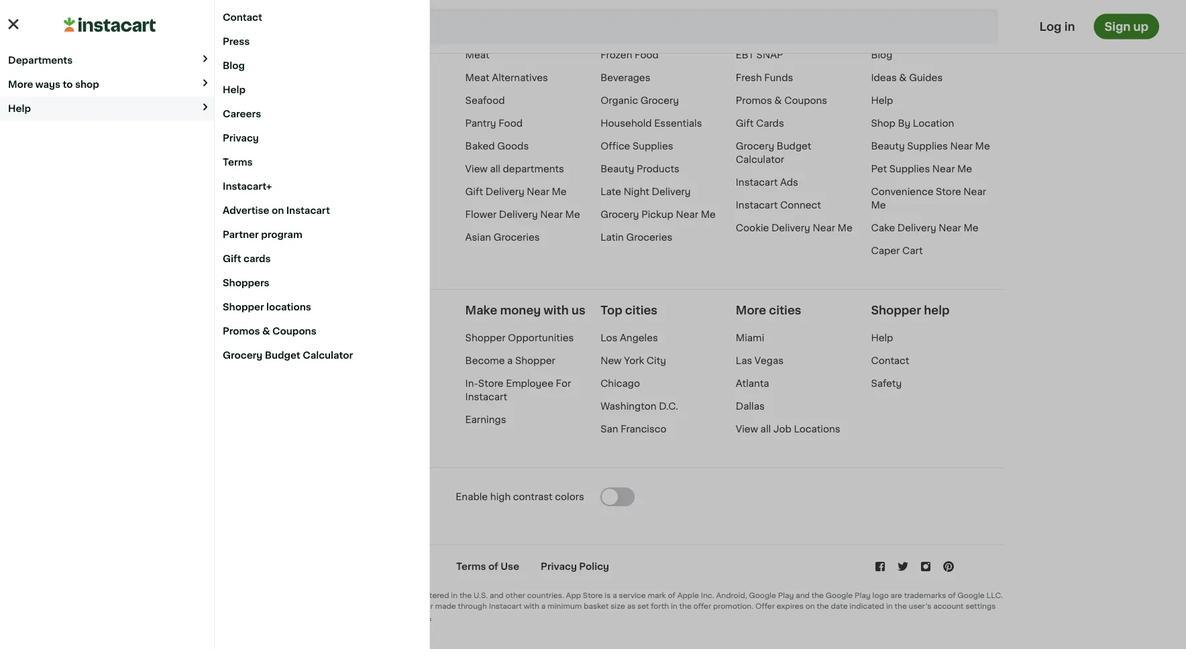 Task type: describe. For each thing, give the bounding box(es) containing it.
groceries for delivery
[[494, 233, 540, 242]]

gift delivery near me
[[465, 187, 567, 196]]

0 vertical spatial &
[[899, 73, 907, 82]]

up
[[1134, 21, 1149, 32]]

1 horizontal spatial promos
[[736, 96, 772, 105]]

partner program link
[[215, 223, 429, 247]]

0 vertical spatial press link
[[871, 5, 897, 14]]

displayed
[[218, 613, 254, 621]]

coupons inside main menu dialog
[[272, 327, 317, 336]]

a up android play store logo at the left of the page
[[260, 305, 267, 316]]

become a shopper link
[[465, 356, 555, 366]]

app
[[566, 592, 581, 599]]

1 ios from the top
[[227, 5, 245, 14]]

help up shop
[[871, 96, 893, 105]]

more
[[361, 613, 382, 621]]

supplies for supplies
[[907, 141, 948, 151]]

1 horizontal spatial coupons
[[784, 96, 827, 105]]

& inside main menu dialog
[[262, 327, 270, 336]]

late
[[601, 187, 621, 196]]

pinterest image
[[942, 560, 956, 574]]

latin groceries link
[[601, 233, 673, 242]]

1 apple from the left
[[209, 592, 230, 599]]

shop by location
[[871, 119, 954, 128]]

gift for gift cards
[[736, 119, 754, 128]]

opportunities
[[508, 333, 574, 343]]

policy
[[579, 562, 609, 572]]

help up careers
[[223, 85, 246, 95]]

help down shopper help
[[871, 333, 893, 343]]

supplies up convenience
[[890, 164, 930, 174]]

2 trademarks from the left
[[904, 592, 946, 599]]

cake
[[871, 223, 895, 233]]

close main menu image
[[5, 16, 21, 32]]

shopper for shopper help
[[871, 305, 921, 316]]

shop by location link
[[871, 119, 954, 128]]

shoppers
[[223, 278, 269, 288]]

1 horizontal spatial on
[[386, 603, 395, 610]]

view for view all job locations
[[736, 425, 758, 434]]

1 horizontal spatial instacart+ link
[[736, 5, 783, 14]]

instacart connect link
[[736, 200, 821, 210]]

2 google from the left
[[826, 592, 853, 599]]

budget inside grocery budget calculator
[[777, 141, 811, 151]]

delivery for flower delivery near me
[[499, 210, 538, 219]]

make money with us
[[465, 305, 586, 316]]

grocery up latin
[[601, 210, 639, 219]]

0 vertical spatial press
[[871, 5, 897, 14]]

log
[[1040, 21, 1062, 32]]

beauty supplies near me link
[[871, 141, 990, 151]]

convenience store near me link
[[871, 187, 986, 210]]

near for cookie delivery near me
[[813, 223, 835, 233]]

terms of use
[[456, 562, 519, 572]]

terms of use link
[[456, 562, 519, 572]]

2 logo from the left
[[873, 592, 889, 599]]

through
[[458, 603, 487, 610]]

near for grocery pickup near me
[[676, 210, 699, 219]]

cookie delivery near me link
[[736, 223, 853, 233]]

help link down shopper help
[[871, 333, 893, 343]]

ios link for 2nd the ios app store logo from the bottom of the page
[[227, 3, 245, 16]]

locations
[[794, 425, 840, 434]]

of up "valid"
[[361, 592, 369, 599]]

0 horizontal spatial grocery budget calculator link
[[215, 344, 429, 368]]

miami
[[736, 333, 764, 343]]

ideas & guides
[[871, 73, 943, 82]]

delivery for cookie delivery near me
[[772, 223, 810, 233]]

1 google from the left
[[749, 592, 776, 599]]

0 vertical spatial promos & coupons link
[[736, 96, 827, 105]]

view for view all departments
[[465, 164, 488, 174]]

with inside 'apple and the apple logo are trademarks of apple inc., registered in the u.s. and other countries. app store is a service mark of apple inc. android, google play and the google play logo are trademarks of google llc. terms for free delivery (first order): offer valid on first order made through instacart with a minimum basket size as set forth in the offer promotion. offer expires on the date indicated in the user's account settings or displayed in the offer promotion.'
[[524, 603, 539, 610]]

0 horizontal spatial offer
[[279, 613, 297, 621]]

1 horizontal spatial blog
[[871, 50, 893, 60]]

log in button
[[1036, 14, 1079, 39]]

in up made
[[451, 592, 458, 599]]

flower delivery near me link
[[465, 210, 580, 219]]

beverages link
[[601, 73, 651, 82]]

a right is
[[613, 592, 617, 599]]

1 horizontal spatial grocery budget calculator link
[[736, 141, 811, 164]]

all for departments
[[490, 164, 501, 174]]

0 horizontal spatial blog link
[[215, 54, 429, 78]]

instacart up cookie
[[736, 200, 778, 210]]

gift cards link
[[736, 119, 784, 128]]

beauty products
[[601, 164, 680, 174]]

1 horizontal spatial become
[[465, 356, 505, 366]]

chicago
[[601, 379, 640, 388]]

0 horizontal spatial promotion.
[[299, 613, 339, 621]]

office
[[601, 141, 630, 151]]

terms for terms of use
[[456, 562, 486, 572]]

delivery for gift delivery near me
[[486, 187, 525, 196]]

in inside button
[[1065, 21, 1075, 32]]

office supplies
[[601, 141, 673, 151]]

us
[[572, 305, 586, 316]]

shopper up the employee
[[515, 356, 555, 366]]

main menu dialog
[[0, 0, 1186, 650]]

latin
[[601, 233, 624, 242]]

caper cart
[[871, 246, 923, 255]]

to
[[63, 80, 73, 89]]

in right indicated
[[886, 603, 893, 610]]

me for pet supplies near me
[[958, 164, 972, 174]]

mark
[[648, 592, 666, 599]]

me for gift delivery near me
[[552, 187, 567, 196]]

latin groceries
[[601, 233, 673, 242]]

grocery up household essentials link
[[641, 96, 679, 105]]

instacart logo image
[[64, 17, 156, 32]]

d.c.
[[659, 402, 678, 411]]

enable
[[456, 492, 488, 502]]

miami link
[[736, 333, 764, 343]]

expires
[[777, 603, 804, 610]]

advertise on instacart link
[[215, 199, 429, 223]]

a down shopper opportunities link
[[507, 356, 513, 366]]

in-store employee for instacart link
[[465, 379, 571, 402]]

meat for meat link
[[465, 50, 490, 60]]

beauty for beauty supplies near me
[[871, 141, 905, 151]]

advertise on instacart
[[223, 206, 330, 215]]

goods
[[497, 141, 529, 151]]

delivery up grocery pickup near me
[[652, 187, 691, 196]]

instacart inside main menu dialog
[[286, 206, 330, 215]]

new york city link
[[601, 356, 666, 366]]

2 horizontal spatial on
[[806, 603, 815, 610]]

indicated
[[850, 603, 884, 610]]

chicago link
[[601, 379, 640, 388]]

shoppers link
[[215, 271, 429, 295]]

advertise
[[223, 206, 269, 215]]

as
[[627, 603, 636, 610]]

instacart ads
[[736, 178, 798, 187]]

me for convenience store near me
[[871, 200, 886, 210]]

sign
[[1105, 21, 1131, 32]]

help link for careers link
[[215, 78, 429, 102]]

alcohol
[[601, 5, 636, 14]]

money
[[500, 305, 541, 316]]

help link for shop by location "link" in the top right of the page
[[871, 96, 893, 105]]

for
[[556, 379, 571, 388]]

1 horizontal spatial blog link
[[871, 50, 893, 60]]

0 vertical spatial offer
[[694, 603, 711, 610]]

0 vertical spatial promos & coupons
[[736, 96, 827, 105]]

top
[[601, 305, 623, 316]]

guides
[[909, 73, 943, 82]]

settings
[[966, 603, 996, 610]]

household essentials link
[[601, 119, 702, 128]]

dallas
[[736, 402, 765, 411]]

los
[[601, 333, 618, 343]]

partner
[[223, 230, 259, 240]]

cards
[[756, 119, 784, 128]]

cities for more cities
[[769, 305, 802, 316]]

1 play from the left
[[778, 592, 794, 599]]

las
[[736, 356, 752, 366]]

flower delivery near me
[[465, 210, 580, 219]]

1 horizontal spatial contact
[[871, 356, 910, 366]]

cake delivery near me
[[871, 223, 979, 233]]

1 vertical spatial become a shopper
[[465, 356, 555, 366]]

grocery pickup near me link
[[601, 210, 716, 219]]

store for convenience
[[936, 187, 961, 196]]

beverages
[[601, 73, 651, 82]]

ways
[[35, 80, 60, 89]]

press inside main menu dialog
[[223, 37, 250, 46]]

1 horizontal spatial promotion.
[[713, 603, 754, 610]]

set
[[638, 603, 649, 610]]

colors
[[555, 492, 584, 502]]

gift for gift delivery near me
[[465, 187, 483, 196]]

1 vertical spatial promos & coupons link
[[215, 319, 429, 344]]

1 horizontal spatial &
[[775, 96, 782, 105]]

cake delivery near me link
[[871, 223, 979, 233]]

office supplies link
[[601, 141, 673, 151]]

service
[[619, 592, 646, 599]]

inc.
[[701, 592, 714, 599]]

date
[[831, 603, 848, 610]]

fresh produce link
[[465, 5, 534, 14]]

food for frozen food
[[635, 50, 659, 60]]

baked goods link
[[465, 141, 529, 151]]

2 ios from the top
[[227, 333, 245, 343]]

calculator inside grocery budget calculator
[[736, 155, 784, 164]]

3 and from the left
[[796, 592, 810, 599]]

store inside 'apple and the apple logo are trademarks of apple inc., registered in the u.s. and other countries. app store is a service mark of apple inc. android, google play and the google play logo are trademarks of google llc. terms for free delivery (first order): offer valid on first order made through instacart with a minimum basket size as set forth in the offer promotion. offer expires on the date indicated in the user's account settings or displayed in the offer promotion.'
[[583, 592, 603, 599]]

privacy policy link
[[541, 562, 609, 572]]

pet supplies near me
[[871, 164, 972, 174]]

details
[[383, 613, 410, 621]]

1 vertical spatial press link
[[215, 30, 429, 54]]



Task type: vqa. For each thing, say whether or not it's contained in the screenshot.
"Grocery" inside the Main menu dialog
yes



Task type: locate. For each thing, give the bounding box(es) containing it.
play up indicated
[[855, 592, 871, 599]]

me
[[975, 141, 990, 151], [958, 164, 972, 174], [552, 187, 567, 196], [871, 200, 886, 210], [565, 210, 580, 219], [701, 210, 716, 219], [838, 223, 853, 233], [964, 223, 979, 233]]

1 horizontal spatial gift
[[465, 187, 483, 196]]

shopper locations link
[[215, 295, 429, 319]]

1 horizontal spatial offer
[[755, 603, 775, 610]]

forth
[[651, 603, 669, 610]]

store inside in-store employee for instacart
[[478, 379, 504, 388]]

0 vertical spatial blog
[[871, 50, 893, 60]]

shopper for shopper locations
[[223, 303, 264, 312]]

0 horizontal spatial and
[[232, 592, 246, 599]]

convenience store near me
[[871, 187, 986, 210]]

groceries for pickup
[[626, 233, 673, 242]]

view for view more details here.
[[341, 613, 360, 621]]

1 vertical spatial ios link
[[227, 331, 245, 345]]

alternatives
[[492, 73, 548, 82]]

shopper for shopper opportunities
[[465, 333, 506, 343]]

earnings link
[[465, 415, 506, 425]]

near for cake delivery near me
[[939, 223, 961, 233]]

android link
[[280, 331, 319, 345]]

promos & coupons inside promos & coupons link
[[223, 327, 317, 336]]

view more details here. link
[[341, 613, 432, 621]]

0 horizontal spatial offer
[[345, 603, 365, 610]]

all down baked goods link
[[490, 164, 501, 174]]

fresh down ebt
[[736, 73, 762, 82]]

grocery budget calculator link down android
[[215, 344, 429, 368]]

store down the pet supplies near me
[[936, 187, 961, 196]]

1 horizontal spatial logo
[[873, 592, 889, 599]]

shopper locations
[[223, 303, 311, 312]]

seafood link
[[465, 96, 505, 105]]

budget down cards
[[777, 141, 811, 151]]

android,
[[716, 592, 747, 599]]

food for pantry food
[[499, 119, 523, 128]]

groceries down flower delivery near me
[[494, 233, 540, 242]]

0 vertical spatial coupons
[[784, 96, 827, 105]]

near for beauty supplies near me
[[950, 141, 973, 151]]

grocery budget calculator inside main menu dialog
[[223, 351, 353, 360]]

beauty down office
[[601, 164, 634, 174]]

view all job locations link
[[736, 425, 840, 434]]

1 and from the left
[[232, 592, 246, 599]]

1 horizontal spatial store
[[583, 592, 603, 599]]

2 are from the left
[[891, 592, 903, 599]]

made
[[435, 603, 456, 610]]

near down "connect"
[[813, 223, 835, 233]]

with left us
[[544, 305, 569, 316]]

grocery inside main menu dialog
[[223, 351, 263, 360]]

ads
[[780, 178, 798, 187]]

grocery budget calculator link down cards
[[736, 141, 811, 164]]

asian groceries
[[465, 233, 540, 242]]

offer
[[345, 603, 365, 610], [755, 603, 775, 610]]

more for more cities
[[736, 305, 766, 316]]

food up 'goods'
[[499, 119, 523, 128]]

1 vertical spatial budget
[[265, 351, 300, 360]]

store for in-
[[478, 379, 504, 388]]

of left the use
[[488, 562, 498, 572]]

washington d.c.
[[601, 402, 678, 411]]

all left job
[[761, 425, 771, 434]]

1 horizontal spatial budget
[[777, 141, 811, 151]]

2 horizontal spatial store
[[936, 187, 961, 196]]

instacart up instacart connect link
[[736, 178, 778, 187]]

0 horizontal spatial promos
[[223, 327, 260, 336]]

promos & coupons link down the "funds"
[[736, 96, 827, 105]]

2 play from the left
[[855, 592, 871, 599]]

san francisco
[[601, 425, 667, 434]]

help inside help dropdown button
[[8, 104, 31, 113]]

instacart home image
[[48, 17, 149, 33]]

offer down (first
[[279, 613, 297, 621]]

cities for top cities
[[625, 305, 658, 316]]

promos & coupons down shopper locations
[[223, 327, 317, 336]]

0 vertical spatial with
[[544, 305, 569, 316]]

washington d.c. link
[[601, 402, 678, 411]]

frozen
[[601, 50, 632, 60]]

instacart+ link inside main menu dialog
[[215, 174, 429, 199]]

1 horizontal spatial instacart+
[[736, 5, 783, 14]]

1 meat from the top
[[465, 50, 490, 60]]

cities up "angeles" on the right
[[625, 305, 658, 316]]

1 vertical spatial become
[[465, 356, 505, 366]]

1 horizontal spatial fresh
[[736, 73, 762, 82]]

1 horizontal spatial grocery budget calculator
[[736, 141, 811, 164]]

gift cards link
[[215, 247, 429, 271]]

view left more
[[341, 613, 360, 621]]

promos left android play store logo at the left of the page
[[223, 327, 260, 336]]

0 horizontal spatial instacart+
[[223, 182, 272, 191]]

meat for meat alternatives
[[465, 73, 490, 82]]

1 horizontal spatial cities
[[769, 305, 802, 316]]

in-
[[465, 379, 478, 388]]

produce
[[494, 5, 534, 14]]

2 horizontal spatial &
[[899, 73, 907, 82]]

atlanta link
[[736, 379, 769, 388]]

terms inside main menu dialog
[[223, 158, 253, 167]]

store inside "convenience store near me"
[[936, 187, 961, 196]]

0 vertical spatial more
[[8, 80, 33, 89]]

0 vertical spatial terms
[[223, 158, 253, 167]]

1 vertical spatial instacart+ link
[[215, 174, 429, 199]]

1 vertical spatial contact link
[[871, 356, 910, 366]]

asian
[[465, 233, 491, 242]]

are up (first
[[304, 592, 315, 599]]

0 vertical spatial view
[[465, 164, 488, 174]]

supplies up the pet supplies near me
[[907, 141, 948, 151]]

promos up gift cards link
[[736, 96, 772, 105]]

a down the countries. at the left bottom
[[541, 603, 546, 610]]

4 apple from the left
[[677, 592, 699, 599]]

shopper up android link
[[270, 305, 320, 316]]

calculator down android
[[303, 351, 353, 360]]

privacy for privacy
[[223, 134, 259, 143]]

google right android,
[[749, 592, 776, 599]]

new york city
[[601, 356, 666, 366]]

me for cake delivery near me
[[964, 223, 979, 233]]

1 offer from the left
[[345, 603, 365, 610]]

on up "view more details here."
[[386, 603, 395, 610]]

blog up 'ideas'
[[871, 50, 893, 60]]

calculator inside main menu dialog
[[303, 351, 353, 360]]

1 horizontal spatial play
[[855, 592, 871, 599]]

groceries down pickup
[[626, 233, 673, 242]]

0 horizontal spatial beauty
[[601, 164, 634, 174]]

gift for gift cards
[[223, 254, 241, 264]]

supplies down household essentials link
[[633, 141, 673, 151]]

1 horizontal spatial press link
[[871, 5, 897, 14]]

android play store logo image
[[262, 333, 272, 343]]

grocery budget calculator link
[[736, 141, 811, 164], [215, 344, 429, 368]]

shopper down shoppers
[[223, 303, 264, 312]]

1 vertical spatial terms
[[456, 562, 486, 572]]

contact link inside main menu dialog
[[215, 5, 429, 30]]

1 vertical spatial fresh
[[736, 73, 762, 82]]

near for convenience store near me
[[964, 187, 986, 196]]

2 ios link from the top
[[227, 331, 245, 345]]

instacart inside 'apple and the apple logo are trademarks of apple inc., registered in the u.s. and other countries. app store is a service mark of apple inc. android, google play and the google play logo are trademarks of google llc. terms for free delivery (first order): offer valid on first order made through instacart with a minimum basket size as set forth in the offer promotion. offer expires on the date indicated in the user's account settings or displayed in the offer promotion.'
[[489, 603, 522, 610]]

offer down inc.
[[694, 603, 711, 610]]

frozen food
[[601, 50, 659, 60]]

2 offer from the left
[[755, 603, 775, 610]]

become a shopper
[[209, 305, 320, 316], [465, 356, 555, 366]]

store up basket
[[583, 592, 603, 599]]

other
[[506, 592, 525, 599]]

ios link
[[227, 3, 245, 16], [227, 331, 245, 345]]

shopper down make on the left top of page
[[465, 333, 506, 343]]

promotion. down android,
[[713, 603, 754, 610]]

of up "account"
[[948, 592, 956, 599]]

store down become a shopper link
[[478, 379, 504, 388]]

1 horizontal spatial and
[[490, 592, 504, 599]]

0 vertical spatial meat
[[465, 50, 490, 60]]

play up expires
[[778, 592, 794, 599]]

1 horizontal spatial view
[[465, 164, 488, 174]]

me for cookie delivery near me
[[838, 223, 853, 233]]

3 google from the left
[[958, 592, 985, 599]]

2 apple from the left
[[262, 592, 284, 599]]

more for more ways to shop
[[8, 80, 33, 89]]

help down more ways to shop
[[8, 104, 31, 113]]

0 horizontal spatial contact link
[[215, 5, 429, 30]]

basket
[[584, 603, 609, 610]]

0 horizontal spatial contact
[[223, 13, 262, 22]]

near for flower delivery near me
[[540, 210, 563, 219]]

0 horizontal spatial store
[[478, 379, 504, 388]]

in
[[1065, 21, 1075, 32], [451, 592, 458, 599], [671, 603, 678, 610], [886, 603, 893, 610], [256, 613, 263, 621]]

0 horizontal spatial privacy
[[223, 134, 259, 143]]

shopper inside main menu dialog
[[223, 303, 264, 312]]

angeles
[[620, 333, 658, 343]]

2 and from the left
[[490, 592, 504, 599]]

help link up privacy link
[[215, 78, 429, 102]]

on inside advertise on instacart link
[[272, 206, 284, 215]]

me for flower delivery near me
[[565, 210, 580, 219]]

1 vertical spatial promos & coupons
[[223, 327, 317, 336]]

1 vertical spatial promos
[[223, 327, 260, 336]]

calculator
[[736, 155, 784, 164], [303, 351, 353, 360]]

organic grocery link
[[601, 96, 679, 105]]

store
[[936, 187, 961, 196], [478, 379, 504, 388], [583, 592, 603, 599]]

logo
[[286, 592, 302, 599], [873, 592, 889, 599]]

more ways to shop button
[[0, 72, 214, 96]]

0 horizontal spatial groceries
[[494, 233, 540, 242]]

1 vertical spatial gift
[[465, 187, 483, 196]]

washington
[[601, 402, 657, 411]]

or
[[209, 613, 216, 621]]

grocery down android play store logo at the left of the page
[[223, 351, 263, 360]]

seafood
[[465, 96, 505, 105]]

0 vertical spatial instacart+
[[736, 5, 783, 14]]

privacy up the countries. at the left bottom
[[541, 562, 577, 572]]

shopper help
[[871, 305, 950, 316]]

logo up (first
[[286, 592, 302, 599]]

1 groceries from the left
[[494, 233, 540, 242]]

1 trademarks from the left
[[317, 592, 359, 599]]

near down location
[[950, 141, 973, 151]]

twitter image
[[897, 560, 910, 574]]

0 horizontal spatial instacart+ link
[[215, 174, 429, 199]]

of right mark on the right bottom of the page
[[668, 592, 676, 599]]

supplies for products
[[633, 141, 673, 151]]

2 horizontal spatial gift
[[736, 119, 754, 128]]

gift cards
[[223, 254, 271, 264]]

0 horizontal spatial budget
[[265, 351, 300, 360]]

grocery
[[641, 96, 679, 105], [736, 141, 774, 151], [601, 210, 639, 219], [223, 351, 263, 360]]

delivery inside 'apple and the apple logo are trademarks of apple inc., registered in the u.s. and other countries. app store is a service mark of apple inc. android, google play and the google play logo are trademarks of google llc. terms for free delivery (first order): offer valid on first order made through instacart with a minimum basket size as set forth in the offer promotion. offer expires on the date indicated in the user's account settings or displayed in the offer promotion.'
[[264, 603, 294, 610]]

offer left expires
[[755, 603, 775, 610]]

instacart+ link up the partner program link
[[215, 174, 429, 199]]

gift inside gift cards link
[[223, 254, 241, 264]]

blog link up careers link
[[215, 54, 429, 78]]

ideas
[[871, 73, 897, 82]]

google up settings
[[958, 592, 985, 599]]

beauty for beauty products
[[601, 164, 634, 174]]

0 horizontal spatial grocery budget calculator
[[223, 351, 353, 360]]

grocery down gift cards
[[736, 141, 774, 151]]

delivery up cart
[[898, 223, 937, 233]]

1 horizontal spatial groceries
[[626, 233, 673, 242]]

2 vertical spatial view
[[341, 613, 360, 621]]

instacart down 'other'
[[489, 603, 522, 610]]

0 vertical spatial gift
[[736, 119, 754, 128]]

more inside more ways to shop dropdown button
[[8, 80, 33, 89]]

shop
[[75, 80, 99, 89]]

promos inside main menu dialog
[[223, 327, 260, 336]]

baked
[[465, 141, 495, 151]]

1 vertical spatial grocery budget calculator link
[[215, 344, 429, 368]]

terms down careers
[[223, 158, 253, 167]]

promotion. down order):
[[299, 613, 339, 621]]

calculator up instacart ads link
[[736, 155, 784, 164]]

with down the countries. at the left bottom
[[524, 603, 539, 610]]

instacart+ inside main menu dialog
[[223, 182, 272, 191]]

delivery right free
[[264, 603, 294, 610]]

contact
[[223, 13, 262, 22], [871, 356, 910, 366]]

me for grocery pickup near me
[[701, 210, 716, 219]]

2 vertical spatial terms
[[209, 603, 231, 610]]

food right frozen
[[635, 50, 659, 60]]

household
[[601, 119, 652, 128]]

ios link for 1st the ios app store logo from the bottom of the page
[[227, 331, 245, 345]]

coupons down the "funds"
[[784, 96, 827, 105]]

more up miami 'link'
[[736, 305, 766, 316]]

near for pet supplies near me
[[933, 164, 955, 174]]

0 vertical spatial privacy
[[223, 134, 259, 143]]

careers
[[223, 109, 261, 119]]

snap
[[757, 50, 783, 60]]

2 cities from the left
[[769, 305, 802, 316]]

in down free
[[256, 613, 263, 621]]

instacart up the partner program link
[[286, 206, 330, 215]]

privacy inside main menu dialog
[[223, 134, 259, 143]]

0 horizontal spatial become
[[209, 305, 258, 316]]

1 vertical spatial with
[[524, 603, 539, 610]]

on
[[272, 206, 284, 215], [386, 603, 395, 610], [806, 603, 815, 610]]

alcohol link
[[601, 5, 636, 14]]

instacart+ up ebt snap 'link'
[[736, 5, 783, 14]]

instagram image
[[919, 560, 933, 574]]

1 cities from the left
[[625, 305, 658, 316]]

connect
[[780, 200, 821, 210]]

grocery budget calculator down android link
[[223, 351, 353, 360]]

trademarks up user's in the bottom of the page
[[904, 592, 946, 599]]

0 horizontal spatial are
[[304, 592, 315, 599]]

are down twitter image
[[891, 592, 903, 599]]

0 vertical spatial become
[[209, 305, 258, 316]]

0 horizontal spatial become a shopper
[[209, 305, 320, 316]]

1 vertical spatial food
[[499, 119, 523, 128]]

1 vertical spatial instacart+
[[223, 182, 272, 191]]

delivery for cake delivery near me
[[898, 223, 937, 233]]

0 horizontal spatial on
[[272, 206, 284, 215]]

help
[[924, 305, 950, 316]]

0 vertical spatial grocery budget calculator link
[[736, 141, 811, 164]]

near for gift delivery near me
[[527, 187, 549, 196]]

2 meat from the top
[[465, 73, 490, 82]]

near inside "convenience store near me"
[[964, 187, 986, 196]]

facebook image
[[874, 560, 887, 574]]

departments
[[8, 55, 73, 65]]

terms inside 'apple and the apple logo are trademarks of apple inc., registered in the u.s. and other countries. app store is a service mark of apple inc. android, google play and the google play logo are trademarks of google llc. terms for free delivery (first order): offer valid on first order made through instacart with a minimum basket size as set forth in the offer promotion. offer expires on the date indicated in the user's account settings or displayed in the offer promotion.'
[[209, 603, 231, 610]]

all for job
[[761, 425, 771, 434]]

1 vertical spatial contact
[[871, 356, 910, 366]]

1 horizontal spatial food
[[635, 50, 659, 60]]

2 horizontal spatial and
[[796, 592, 810, 599]]

1 horizontal spatial promos & coupons
[[736, 96, 827, 105]]

press
[[871, 5, 897, 14], [223, 37, 250, 46]]

near
[[950, 141, 973, 151], [933, 164, 955, 174], [527, 187, 549, 196], [964, 187, 986, 196], [540, 210, 563, 219], [676, 210, 699, 219], [813, 223, 835, 233], [939, 223, 961, 233]]

cities up vegas
[[769, 305, 802, 316]]

instacart ads link
[[736, 178, 798, 187]]

2 ios app store logo image from the top
[[209, 333, 219, 343]]

near down gift delivery near me link
[[540, 210, 563, 219]]

in right log
[[1065, 21, 1075, 32]]

the
[[248, 592, 260, 599], [460, 592, 472, 599], [812, 592, 824, 599], [679, 603, 692, 610], [817, 603, 829, 610], [895, 603, 907, 610], [265, 613, 277, 621]]

1 ios link from the top
[[227, 3, 245, 16]]

2 vertical spatial store
[[583, 592, 603, 599]]

fresh for fresh produce
[[465, 5, 492, 14]]

2 horizontal spatial google
[[958, 592, 985, 599]]

1 horizontal spatial more
[[736, 305, 766, 316]]

instacart down in-
[[465, 392, 507, 402]]

ebt snap link
[[736, 50, 783, 60]]

0 vertical spatial food
[[635, 50, 659, 60]]

1 ios app store logo image from the top
[[209, 4, 219, 14]]

budget inside main menu dialog
[[265, 351, 300, 360]]

pantry
[[465, 119, 496, 128]]

near right pickup
[[676, 210, 699, 219]]

on up the program
[[272, 206, 284, 215]]

0 horizontal spatial press link
[[215, 30, 429, 54]]

in right forth on the bottom
[[671, 603, 678, 610]]

0 horizontal spatial cities
[[625, 305, 658, 316]]

instacart inside in-store employee for instacart
[[465, 392, 507, 402]]

shopper
[[223, 303, 264, 312], [270, 305, 320, 316], [871, 305, 921, 316], [465, 333, 506, 343], [515, 356, 555, 366]]

contact inside "link"
[[223, 13, 262, 22]]

privacy for privacy policy
[[541, 562, 577, 572]]

contact link
[[215, 5, 429, 30], [871, 356, 910, 366]]

delivery down view all departments
[[486, 187, 525, 196]]

and right u.s.
[[490, 592, 504, 599]]

help
[[223, 85, 246, 95], [871, 96, 893, 105], [8, 104, 31, 113], [871, 333, 893, 343]]

view down dallas link
[[736, 425, 758, 434]]

and up the for
[[232, 592, 246, 599]]

shopper opportunities link
[[465, 333, 574, 343]]

and
[[232, 592, 246, 599], [490, 592, 504, 599], [796, 592, 810, 599]]

0 horizontal spatial calculator
[[303, 351, 353, 360]]

valid
[[367, 603, 384, 610]]

los angeles link
[[601, 333, 658, 343]]

1 vertical spatial ios app store logo image
[[209, 333, 219, 343]]

logo up indicated
[[873, 592, 889, 599]]

blog inside main menu dialog
[[223, 61, 245, 70]]

2 vertical spatial &
[[262, 327, 270, 336]]

registered
[[411, 592, 449, 599]]

0 horizontal spatial promos & coupons link
[[215, 319, 429, 344]]

become a shopper down shopper opportunities link
[[465, 356, 555, 366]]

2 groceries from the left
[[626, 233, 673, 242]]

ios app store logo image
[[209, 4, 219, 14], [209, 333, 219, 343]]

earnings
[[465, 415, 506, 425]]

fresh for fresh funds
[[736, 73, 762, 82]]

3 apple from the left
[[371, 592, 392, 599]]

1 vertical spatial store
[[478, 379, 504, 388]]

shopper left help
[[871, 305, 921, 316]]

1 horizontal spatial all
[[761, 425, 771, 434]]

instacart+ link up ebt snap 'link'
[[736, 5, 783, 14]]

0 vertical spatial budget
[[777, 141, 811, 151]]

1 logo from the left
[[286, 592, 302, 599]]

me for beauty supplies near me
[[975, 141, 990, 151]]

terms for terms
[[223, 158, 253, 167]]

1 horizontal spatial promos & coupons link
[[736, 96, 827, 105]]

1 horizontal spatial beauty
[[871, 141, 905, 151]]

fresh
[[465, 5, 492, 14], [736, 73, 762, 82]]

more left ways
[[8, 80, 33, 89]]

pantry food
[[465, 119, 523, 128]]

0 horizontal spatial coupons
[[272, 327, 317, 336]]

more ways to shop
[[8, 80, 99, 89]]

grocery budget calculator down cards
[[736, 141, 811, 164]]

location
[[913, 119, 954, 128]]

with
[[544, 305, 569, 316], [524, 603, 539, 610]]

(first
[[296, 603, 315, 610]]

pantry food link
[[465, 119, 523, 128]]

trademarks up order):
[[317, 592, 359, 599]]

view down baked
[[465, 164, 488, 174]]

become down shoppers
[[209, 305, 258, 316]]

minimum
[[548, 603, 582, 610]]

blog
[[871, 50, 893, 60], [223, 61, 245, 70]]

here.
[[412, 613, 432, 621]]

0 horizontal spatial &
[[262, 327, 270, 336]]

instacart+ up advertise
[[223, 182, 272, 191]]

me inside "convenience store near me"
[[871, 200, 886, 210]]

promos & coupons link
[[736, 96, 827, 105], [215, 319, 429, 344]]

0 horizontal spatial view
[[341, 613, 360, 621]]

0 horizontal spatial trademarks
[[317, 592, 359, 599]]

1 horizontal spatial with
[[544, 305, 569, 316]]

0 horizontal spatial play
[[778, 592, 794, 599]]

help link up shop
[[871, 96, 893, 105]]

0 vertical spatial contact
[[223, 13, 262, 22]]

1 are from the left
[[304, 592, 315, 599]]

0 horizontal spatial blog
[[223, 61, 245, 70]]

meat down meat link
[[465, 73, 490, 82]]

0 vertical spatial ios app store logo image
[[209, 4, 219, 14]]



